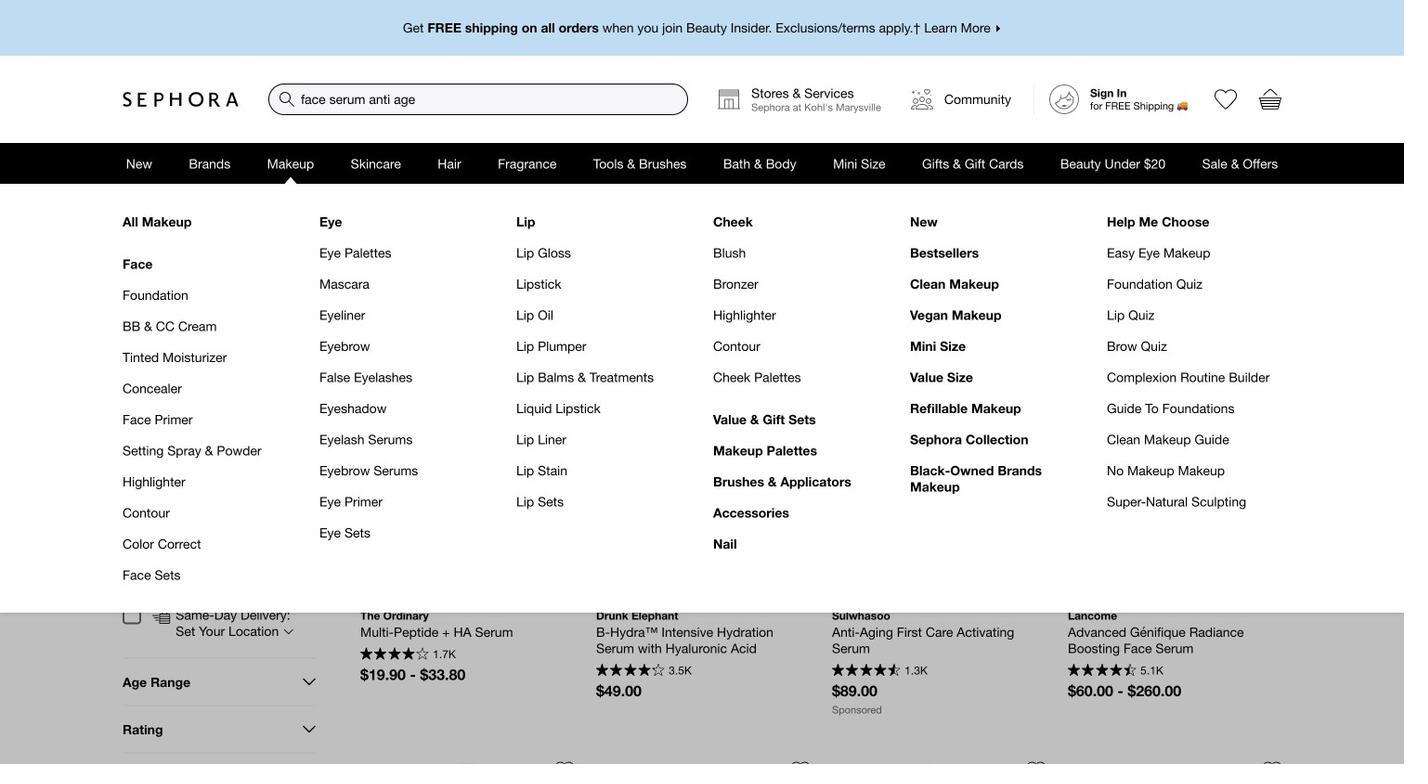 Task type: locate. For each thing, give the bounding box(es) containing it.
1.3k reviews element
[[905, 665, 928, 676]]

go to basket image
[[1260, 88, 1282, 111]]

sephora collection - targeted anti-aging bakuchiol serum image
[[1068, 761, 1282, 765]]

1 horizontal spatial 4.5 stars element
[[832, 664, 901, 679]]

4.5 stars element left 3.5k reviews element
[[596, 664, 665, 679]]

sign in to love lancôme - advanced génifique radiance boosting face serum image
[[1264, 380, 1282, 399]]

sign in to love glow recipe - pomegranate peptide firming serum image
[[556, 761, 574, 765]]

image de bannière avec contenu sponsorisé image
[[360, 214, 1262, 295]]

drunk elephant - b-hydra™ intensive hydration serum with hyaluronic acid image
[[596, 380, 810, 594]]

4.5 stars element for 5.1k reviews element
[[1068, 664, 1137, 679]]

None field
[[269, 84, 689, 115]]

clarins - double serum firming & smoothing anti-aging concentrate image
[[832, 761, 1046, 765]]

the ordinary - multi-peptide + ha serum image
[[360, 380, 574, 594]]

3 4.5 stars element from the left
[[1068, 664, 1137, 679]]

4.5 stars element
[[596, 664, 665, 679], [832, 664, 901, 679], [1068, 664, 1137, 679]]

2 4.5 stars element from the left
[[832, 664, 901, 679]]

0 horizontal spatial 4.5 stars element
[[596, 664, 665, 679]]

4.5 stars element for 1.3k reviews "element"
[[832, 664, 901, 679]]

None search field
[[269, 84, 689, 115]]

4.5 stars element left 5.1k reviews element
[[1068, 664, 1137, 679]]

4.5 stars element left 1.3k reviews "element"
[[832, 664, 901, 679]]

2 horizontal spatial 4.5 stars element
[[1068, 664, 1137, 679]]

sulwhasoo - anti-aging first care activating serum image
[[832, 380, 1046, 594]]

5.1k reviews element
[[1141, 665, 1164, 676]]

1 4.5 stars element from the left
[[596, 664, 665, 679]]



Task type: describe. For each thing, give the bounding box(es) containing it.
1.7k reviews element
[[433, 649, 456, 660]]

sign in to love sulwhasoo - concentrated ginseng renewing serum image
[[792, 761, 810, 765]]

sign in to love drunk elephant - b-hydra™ intensive hydration serum with hyaluronic acid image
[[792, 380, 810, 399]]

lancôme - advanced génifique radiance boosting face serum image
[[1068, 380, 1282, 594]]

sign in to love the ordinary - multi-peptide + ha serum image
[[556, 380, 574, 399]]

3.5k reviews element
[[669, 665, 692, 676]]

sulwhasoo - concentrated ginseng renewing serum image
[[596, 761, 810, 765]]

Search search field
[[269, 85, 688, 114]]

sign in to love sephora collection - targeted anti-aging bakuchiol serum image
[[1264, 761, 1282, 765]]

4 stars element
[[360, 648, 429, 663]]

4.5 stars element for 3.5k reviews element
[[596, 664, 665, 679]]

glow recipe - pomegranate peptide firming serum image
[[360, 761, 574, 765]]

sign in to love clarins - double serum firming & smoothing anti-aging concentrate image
[[1028, 761, 1046, 765]]

sephora homepage image
[[123, 92, 239, 107]]



Task type: vqa. For each thing, say whether or not it's contained in the screenshot.
Sign in to love Glow Recipe - Pomegranate Peptide Firming Serum icon
yes



